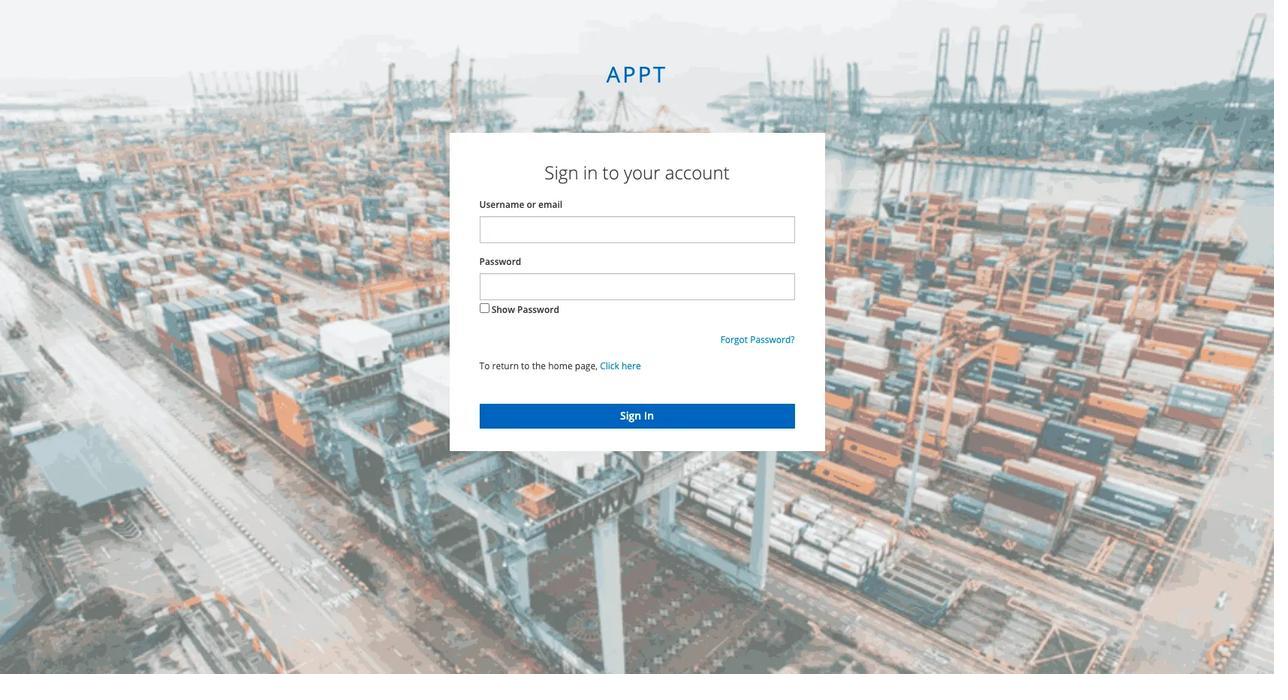 Task type: locate. For each thing, give the bounding box(es) containing it.
0 vertical spatial password
[[480, 255, 521, 268]]

Username or email text field
[[480, 216, 795, 243]]

here
[[622, 360, 641, 373]]

show password
[[492, 304, 559, 316]]

forgot password? link
[[721, 334, 795, 346]]

forgot
[[721, 334, 748, 346]]

forgot password?
[[721, 334, 795, 346]]

Show Password checkbox
[[480, 304, 489, 313]]

Password password field
[[480, 274, 795, 301]]

password?
[[750, 334, 795, 346]]

to return to the home page, click here
[[480, 360, 641, 373]]

1 vertical spatial to
[[521, 360, 530, 373]]

0 vertical spatial to
[[603, 160, 619, 185]]

to for the
[[521, 360, 530, 373]]

password right show
[[518, 304, 559, 316]]

email
[[539, 198, 563, 211]]

sign
[[545, 160, 579, 185]]

1 horizontal spatial to
[[603, 160, 619, 185]]

username
[[480, 198, 524, 211]]

to
[[603, 160, 619, 185], [521, 360, 530, 373]]

0 horizontal spatial to
[[521, 360, 530, 373]]

to right in on the left of page
[[603, 160, 619, 185]]

to left the
[[521, 360, 530, 373]]

password
[[480, 255, 521, 268], [518, 304, 559, 316]]

None submit
[[480, 404, 795, 429]]

password up show
[[480, 255, 521, 268]]

username or email
[[480, 198, 563, 211]]

or
[[527, 198, 536, 211]]



Task type: describe. For each thing, give the bounding box(es) containing it.
to
[[480, 360, 490, 373]]

home
[[548, 360, 573, 373]]

your
[[624, 160, 661, 185]]

in
[[583, 160, 598, 185]]

click here link
[[600, 360, 641, 373]]

show
[[492, 304, 515, 316]]

account
[[665, 160, 730, 185]]

1 vertical spatial password
[[518, 304, 559, 316]]

return
[[492, 360, 519, 373]]

page,
[[575, 360, 598, 373]]

to for your
[[603, 160, 619, 185]]

sign in to your account
[[545, 160, 730, 185]]

appt
[[607, 59, 668, 89]]

the
[[532, 360, 546, 373]]

click
[[600, 360, 619, 373]]



